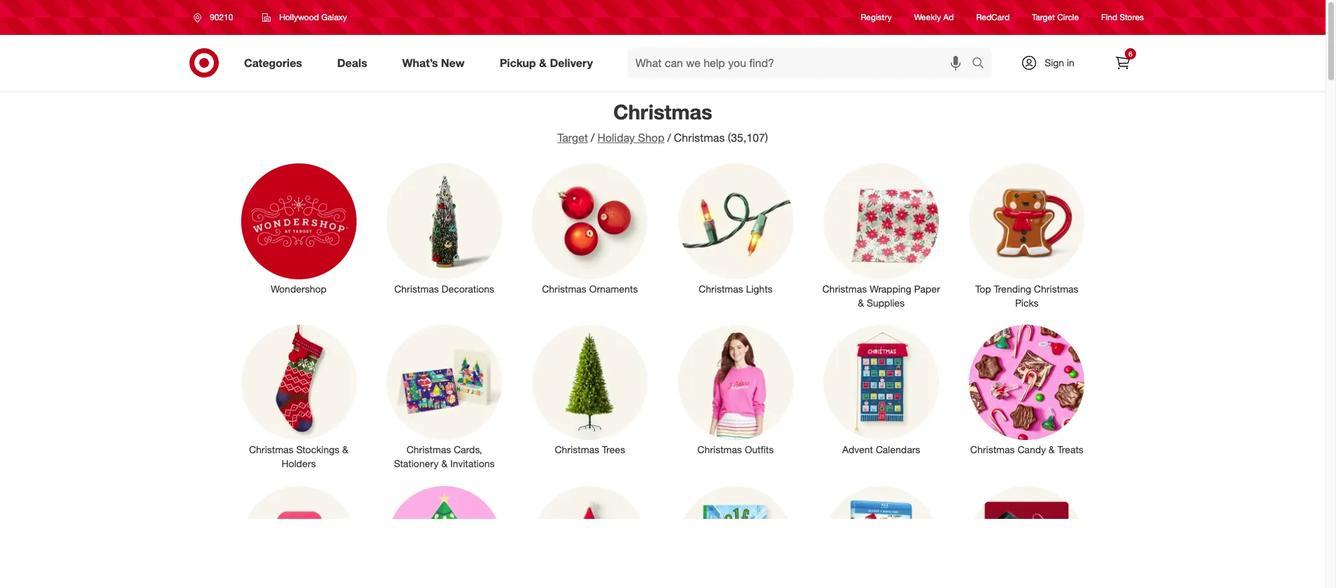 Task type: locate. For each thing, give the bounding box(es) containing it.
6
[[1129, 50, 1133, 58]]

supplies
[[867, 297, 905, 309]]

stockings
[[296, 444, 340, 456]]

target left holiday
[[558, 131, 588, 145]]

(35,107)
[[728, 131, 768, 145]]

target inside target circle "link"
[[1032, 12, 1055, 23]]

deals link
[[325, 48, 385, 78]]

christmas for christmas outfits
[[698, 444, 742, 456]]

target inside christmas target / holiday shop / christmas (35,107)
[[558, 131, 588, 145]]

christmas inside christmas stockings & holders
[[249, 444, 294, 456]]

weekly
[[914, 12, 941, 23]]

stationery
[[394, 458, 439, 470]]

sign in
[[1045, 57, 1075, 69]]

redcard
[[977, 12, 1010, 23]]

/ right target "link"
[[591, 131, 595, 145]]

categories link
[[232, 48, 320, 78]]

& left the treats
[[1049, 444, 1055, 456]]

christmas left "outfits"
[[698, 444, 742, 456]]

new
[[441, 56, 465, 70]]

/
[[591, 131, 595, 145], [668, 131, 671, 145]]

christmas for christmas decorations
[[394, 283, 439, 295]]

pickup & delivery link
[[488, 48, 611, 78]]

1 horizontal spatial /
[[668, 131, 671, 145]]

search
[[966, 57, 1000, 71]]

target circle link
[[1032, 11, 1079, 23]]

0 horizontal spatial /
[[591, 131, 595, 145]]

ornaments
[[589, 283, 638, 295]]

christmas wrapping paper & supplies
[[823, 283, 941, 309]]

registry link
[[861, 11, 892, 23]]

& left invitations
[[441, 458, 448, 470]]

christmas left lights
[[699, 283, 744, 295]]

& inside "christmas wrapping paper & supplies"
[[858, 297, 864, 309]]

christmas for christmas ornaments
[[542, 283, 587, 295]]

cards,
[[454, 444, 482, 456]]

& right stockings
[[342, 444, 348, 456]]

target
[[1032, 12, 1055, 23], [558, 131, 588, 145]]

circle
[[1058, 12, 1079, 23]]

christmas up shop
[[614, 99, 713, 124]]

sign
[[1045, 57, 1065, 69]]

christmas up picks
[[1034, 283, 1079, 295]]

christmas outfits link
[[669, 323, 803, 458]]

categories
[[244, 56, 302, 70]]

christmas cards, stationery & invitations link
[[377, 323, 512, 472]]

christmas up supplies
[[823, 283, 867, 295]]

pickup & delivery
[[500, 56, 593, 70]]

shop
[[638, 131, 665, 145]]

christmas left candy
[[971, 444, 1015, 456]]

& left supplies
[[858, 297, 864, 309]]

search button
[[966, 48, 1000, 81]]

deals
[[337, 56, 367, 70]]

/ right shop
[[668, 131, 671, 145]]

holders
[[282, 458, 316, 470]]

what's new link
[[390, 48, 482, 78]]

in
[[1067, 57, 1075, 69]]

target circle
[[1032, 12, 1079, 23]]

lights
[[746, 283, 773, 295]]

What can we help you find? suggestions appear below search field
[[627, 48, 976, 78]]

&
[[539, 56, 547, 70], [858, 297, 864, 309], [342, 444, 348, 456], [1049, 444, 1055, 456], [441, 458, 448, 470]]

target left the circle
[[1032, 12, 1055, 23]]

& right pickup
[[539, 56, 547, 70]]

christmas left ornaments
[[542, 283, 587, 295]]

1 horizontal spatial target
[[1032, 12, 1055, 23]]

2 / from the left
[[668, 131, 671, 145]]

christmas inside the christmas cards, stationery & invitations
[[407, 444, 451, 456]]

redcard link
[[977, 11, 1010, 23]]

what's new
[[402, 56, 465, 70]]

christmas
[[614, 99, 713, 124], [674, 131, 725, 145], [394, 283, 439, 295], [542, 283, 587, 295], [699, 283, 744, 295], [823, 283, 867, 295], [1034, 283, 1079, 295], [249, 444, 294, 456], [407, 444, 451, 456], [555, 444, 600, 456], [698, 444, 742, 456], [971, 444, 1015, 456]]

christmas for christmas trees
[[555, 444, 600, 456]]

calendars
[[876, 444, 921, 456]]

christmas inside the top trending christmas picks
[[1034, 283, 1079, 295]]

christmas up the holders
[[249, 444, 294, 456]]

6 link
[[1108, 48, 1139, 78]]

1 vertical spatial target
[[558, 131, 588, 145]]

decorations
[[442, 283, 495, 295]]

christmas left decorations
[[394, 283, 439, 295]]

christmas up 'stationery'
[[407, 444, 451, 456]]

holiday
[[598, 131, 635, 145]]

christmas candy & treats link
[[960, 323, 1095, 458]]

0 vertical spatial target
[[1032, 12, 1055, 23]]

wondershop
[[271, 283, 327, 295]]

christmas inside "christmas wrapping paper & supplies"
[[823, 283, 867, 295]]

advent calendars
[[843, 444, 921, 456]]

christmas trees link
[[523, 323, 657, 458]]

christmas ornaments link
[[523, 161, 657, 296]]

90210
[[210, 12, 233, 22]]

outfits
[[745, 444, 774, 456]]

christmas outfits
[[698, 444, 774, 456]]

christmas decorations
[[394, 283, 495, 295]]

christmas for christmas wrapping paper & supplies
[[823, 283, 867, 295]]

0 horizontal spatial target
[[558, 131, 588, 145]]

trending
[[994, 283, 1032, 295]]

what's
[[402, 56, 438, 70]]

christmas left trees
[[555, 444, 600, 456]]

advent calendars link
[[814, 323, 949, 458]]

1 / from the left
[[591, 131, 595, 145]]



Task type: vqa. For each thing, say whether or not it's contained in the screenshot.
Christmas Outfits at bottom right
yes



Task type: describe. For each thing, give the bounding box(es) containing it.
registry
[[861, 12, 892, 23]]

find
[[1102, 12, 1118, 23]]

hollywood
[[279, 12, 319, 22]]

christmas wrapping paper & supplies link
[[814, 161, 949, 310]]

galaxy
[[321, 12, 347, 22]]

christmas cards, stationery & invitations
[[394, 444, 495, 470]]

christmas right shop
[[674, 131, 725, 145]]

christmas lights link
[[669, 161, 803, 296]]

wrapping
[[870, 283, 912, 295]]

christmas ornaments
[[542, 283, 638, 295]]

advent
[[843, 444, 873, 456]]

paper
[[915, 283, 941, 295]]

christmas stockings & holders link
[[232, 323, 366, 472]]

pickup
[[500, 56, 536, 70]]

hollywood galaxy button
[[253, 5, 356, 30]]

stores
[[1120, 12, 1144, 23]]

top trending christmas picks
[[976, 283, 1079, 309]]

delivery
[[550, 56, 593, 70]]

hollywood galaxy
[[279, 12, 347, 22]]

candy
[[1018, 444, 1046, 456]]

christmas target / holiday shop / christmas (35,107)
[[558, 99, 768, 145]]

top trending christmas picks link
[[960, 161, 1095, 310]]

90210 button
[[185, 5, 248, 30]]

christmas lights
[[699, 283, 773, 295]]

weekly ad
[[914, 12, 954, 23]]

picks
[[1016, 297, 1039, 309]]

holiday shop link
[[598, 131, 665, 145]]

top
[[976, 283, 992, 295]]

sign in link
[[1009, 48, 1097, 78]]

invitations
[[450, 458, 495, 470]]

weekly ad link
[[914, 11, 954, 23]]

target link
[[558, 131, 588, 145]]

christmas for christmas candy & treats
[[971, 444, 1015, 456]]

wondershop link
[[232, 161, 366, 296]]

find stores
[[1102, 12, 1144, 23]]

christmas for christmas stockings & holders
[[249, 444, 294, 456]]

& inside the christmas cards, stationery & invitations
[[441, 458, 448, 470]]

christmas stockings & holders
[[249, 444, 348, 470]]

christmas for christmas cards, stationery & invitations
[[407, 444, 451, 456]]

christmas for christmas target / holiday shop / christmas (35,107)
[[614, 99, 713, 124]]

treats
[[1058, 444, 1084, 456]]

christmas decorations link
[[377, 161, 512, 296]]

christmas trees
[[555, 444, 625, 456]]

find stores link
[[1102, 11, 1144, 23]]

trees
[[602, 444, 625, 456]]

ad
[[944, 12, 954, 23]]

& inside christmas stockings & holders
[[342, 444, 348, 456]]

christmas candy & treats
[[971, 444, 1084, 456]]

christmas for christmas lights
[[699, 283, 744, 295]]



